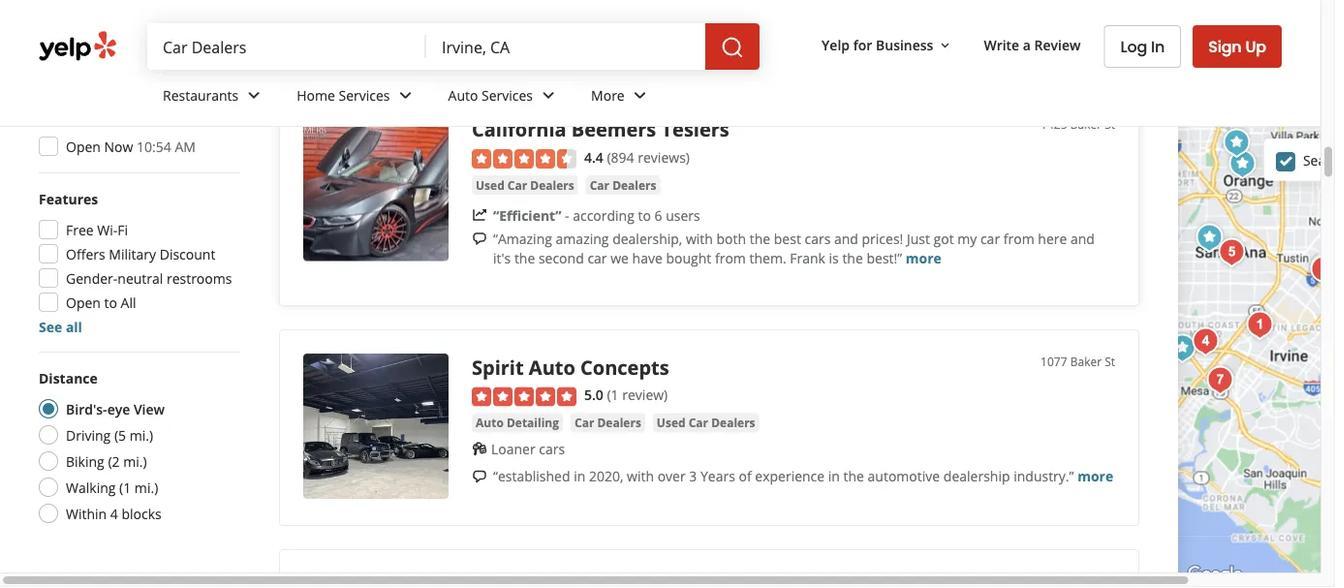 Task type: locate. For each thing, give the bounding box(es) containing it.
used car dealers button up 'years'
[[653, 414, 760, 433]]

1 horizontal spatial (1
[[607, 386, 619, 405]]

0 vertical spatial more link
[[537, 11, 573, 30]]

auto up 5 star rating image
[[529, 354, 576, 381]]

1 vertical spatial cars
[[539, 440, 565, 459]]

none field up 24 chevron down v2 image
[[442, 36, 690, 57]]

24 chevron down v2 image for home services
[[394, 84, 417, 107]]

auto up the california
[[448, 86, 478, 104]]

more link
[[537, 11, 573, 30], [906, 249, 942, 267], [1078, 467, 1114, 486]]

option group
[[33, 368, 240, 529]]

open left now
[[66, 137, 101, 156]]

baker right 1425
[[1071, 116, 1102, 132]]

0 vertical spatial car dealers
[[590, 177, 657, 193]]

1 horizontal spatial more
[[906, 249, 942, 267]]

eye
[[107, 400, 130, 418]]

from left here
[[1004, 230, 1035, 248]]

0 horizontal spatial and
[[835, 230, 859, 248]]

0 horizontal spatial to
[[104, 293, 117, 312]]

yelp for business button
[[814, 27, 961, 62]]

loaner cars
[[491, 440, 565, 459]]

prices!
[[862, 230, 904, 248]]

cars down detailing
[[539, 440, 565, 459]]

1 vertical spatial from
[[715, 249, 746, 267]]

offers military discount
[[66, 245, 216, 263]]

with up bought
[[686, 230, 713, 248]]

car right my
[[981, 230, 1001, 248]]

1 horizontal spatial cars
[[805, 230, 831, 248]]

0 vertical spatial from
[[1004, 230, 1035, 248]]

dealers down '4.4 (894 reviews)'
[[613, 177, 657, 193]]

auto detailing link
[[472, 414, 563, 433]]

0 vertical spatial group
[[33, 106, 240, 162]]

used
[[476, 177, 505, 193], [657, 415, 686, 431]]

business categories element
[[147, 70, 1282, 126]]

1 horizontal spatial 24 chevron down v2 image
[[394, 84, 417, 107]]

0 horizontal spatial (1
[[119, 478, 131, 497]]

24 chevron down v2 image inside home services "link"
[[394, 84, 417, 107]]

neutral
[[118, 269, 163, 287]]

car down 4.4
[[590, 177, 610, 193]]

services right the 'home'
[[339, 86, 390, 104]]

here
[[1039, 230, 1068, 248]]

spirit
[[472, 354, 524, 381]]

0 horizontal spatial with
[[627, 467, 654, 486]]

st
[[1105, 116, 1116, 132], [1105, 354, 1116, 370]]

0 vertical spatial used car dealers button
[[472, 176, 578, 195]]

the
[[750, 230, 771, 248], [515, 249, 535, 267], [843, 249, 864, 267], [844, 467, 865, 486]]

st right 1425
[[1105, 116, 1116, 132]]

1 horizontal spatial used car dealers link
[[653, 414, 760, 433]]

1 vertical spatial to
[[104, 293, 117, 312]]

Near text field
[[442, 36, 690, 57]]

group containing features
[[33, 189, 240, 336]]

24 chevron down v2 image right more
[[629, 84, 652, 107]]

0 horizontal spatial used
[[476, 177, 505, 193]]

auto
[[448, 86, 478, 104], [529, 354, 576, 381], [476, 415, 504, 431]]

from down both at the top right of the page
[[715, 249, 746, 267]]

0 horizontal spatial in
[[574, 467, 586, 486]]

(1 for walking
[[119, 478, 131, 497]]

a
[[1023, 35, 1031, 54]]

0 vertical spatial open
[[66, 137, 101, 156]]

concepts
[[581, 354, 670, 381]]

auto up 16 loaner cars v2 icon on the bottom left of the page
[[476, 415, 504, 431]]

features
[[39, 190, 98, 208]]

mi.) for walking (1 mi.)
[[135, 478, 158, 497]]

"amazing amazing dealership, with both the best cars and prices! just got my car from here and it's the second car we have bought from them. frank is the best!"
[[493, 230, 1095, 267]]

bought
[[666, 249, 712, 267]]

distance
[[39, 369, 98, 387]]

1 vertical spatial st
[[1105, 354, 1116, 370]]

none field the find
[[163, 36, 411, 57]]

car dealers link
[[586, 176, 661, 195], [571, 414, 645, 433]]

mi.) up blocks
[[135, 478, 158, 497]]

$$$$ button
[[187, 40, 237, 70]]

car dealers button down 5.0 at the left bottom
[[571, 414, 645, 433]]

1 horizontal spatial with
[[686, 230, 713, 248]]

1 horizontal spatial used car dealers button
[[653, 414, 760, 433]]

None field
[[163, 36, 411, 57], [442, 36, 690, 57]]

car dealers button for auto
[[571, 414, 645, 433]]

more up near text field on the top of page
[[537, 11, 573, 30]]

$$$$
[[199, 47, 225, 63]]

0 horizontal spatial cars
[[539, 440, 565, 459]]

car dealers link down 5.0 at the left bottom
[[571, 414, 645, 433]]

24 chevron down v2 image inside restaurants link
[[243, 84, 266, 107]]

2 group from the top
[[33, 189, 240, 336]]

0 horizontal spatial more link
[[537, 11, 573, 30]]

to
[[638, 206, 651, 225], [104, 293, 117, 312]]

and right here
[[1071, 230, 1095, 248]]

reviews)
[[638, 148, 690, 167]]

0 vertical spatial auto
[[448, 86, 478, 104]]

up
[[1246, 35, 1267, 57]]

group
[[33, 106, 240, 162], [33, 189, 240, 336]]

1 st from the top
[[1105, 116, 1116, 132]]

log in
[[1121, 36, 1165, 58]]

map region
[[1116, 40, 1336, 587]]

more link down 'just'
[[906, 249, 942, 267]]

24 chevron down v2 image right home services
[[394, 84, 417, 107]]

1 vertical spatial group
[[33, 189, 240, 336]]

24 chevron down v2 image
[[537, 84, 560, 107]]

24 chevron down v2 image inside more link
[[629, 84, 652, 107]]

used car dealers
[[476, 177, 575, 193], [657, 415, 756, 431]]

dealership
[[944, 467, 1011, 486]]

1425
[[1041, 116, 1068, 132]]

auto inside business categories "element"
[[448, 86, 478, 104]]

yelp
[[822, 35, 850, 54]]

0 horizontal spatial 24 chevron down v2 image
[[243, 84, 266, 107]]

2 vertical spatial more
[[1078, 467, 1114, 486]]

1 vertical spatial more
[[906, 249, 942, 267]]

free
[[66, 221, 94, 239]]

2 services from the left
[[482, 86, 533, 104]]

the down "amazing
[[515, 249, 535, 267]]

the right the is
[[843, 249, 864, 267]]

just
[[907, 230, 931, 248]]

none field up the 'home'
[[163, 36, 411, 57]]

car dealers down the (894
[[590, 177, 657, 193]]

sign
[[1209, 35, 1242, 57]]

auto services link
[[433, 70, 576, 126]]

gender-
[[66, 269, 118, 287]]

0 horizontal spatial more
[[537, 11, 573, 30]]

loaner
[[491, 440, 536, 459]]

(1 right 5.0 at the left bottom
[[607, 386, 619, 405]]

car dealers link for beemers
[[586, 176, 661, 195]]

16 speech v2 image
[[472, 470, 488, 485]]

1 horizontal spatial more link
[[906, 249, 942, 267]]

services inside the auto services link
[[482, 86, 533, 104]]

2 baker from the top
[[1071, 354, 1102, 370]]

the left automotive
[[844, 467, 865, 486]]

auto detailing
[[476, 415, 559, 431]]

fi
[[118, 221, 128, 239]]

spirit auto concepts link
[[472, 354, 670, 381]]

0 vertical spatial used
[[476, 177, 505, 193]]

(1 for 5.0
[[607, 386, 619, 405]]

"efficient"
[[493, 206, 562, 225]]

services up the california
[[482, 86, 533, 104]]

0 vertical spatial (1
[[607, 386, 619, 405]]

1 horizontal spatial none field
[[442, 36, 690, 57]]

1 horizontal spatial used
[[657, 415, 686, 431]]

1 vertical spatial open
[[66, 293, 101, 312]]

10:54
[[137, 137, 171, 156]]

1 vertical spatial more link
[[906, 249, 942, 267]]

in
[[574, 467, 586, 486], [829, 467, 840, 486]]

0 vertical spatial used car dealers
[[476, 177, 575, 193]]

(1 down (2
[[119, 478, 131, 497]]

1 vertical spatial with
[[627, 467, 654, 486]]

baker right 1077
[[1071, 354, 1102, 370]]

dealers up - at the left of the page
[[531, 177, 575, 193]]

1 open from the top
[[66, 137, 101, 156]]

more link right industry."
[[1078, 467, 1114, 486]]

used up 16 trending v2 icon
[[476, 177, 505, 193]]

2 horizontal spatial more
[[1078, 467, 1114, 486]]

spirit auto concepts
[[472, 354, 670, 381]]

car dealers button down the (894
[[586, 176, 661, 195]]

3
[[690, 467, 697, 486]]

1 vertical spatial car
[[588, 249, 607, 267]]

"established in 2020, with over 3 years of experience in the automotive dealership industry." more
[[493, 467, 1114, 486]]

dealers
[[531, 177, 575, 193], [613, 177, 657, 193], [598, 415, 642, 431], [712, 415, 756, 431]]

wi-
[[97, 221, 118, 239]]

0 vertical spatial car dealers link
[[586, 176, 661, 195]]

1 vertical spatial mi.)
[[123, 452, 147, 471]]

1 horizontal spatial in
[[829, 467, 840, 486]]

1 services from the left
[[339, 86, 390, 104]]

am
[[175, 137, 196, 156]]

0 vertical spatial car dealers button
[[586, 176, 661, 195]]

used car dealers down 4.4 star rating image
[[476, 177, 575, 193]]

1 group from the top
[[33, 106, 240, 162]]

3 24 chevron down v2 image from the left
[[629, 84, 652, 107]]

16 speech v2 image
[[472, 232, 488, 247]]

car down 4.4 star rating image
[[508, 177, 528, 193]]

more right industry."
[[1078, 467, 1114, 486]]

more for the left more link
[[537, 11, 573, 30]]

open down gender-
[[66, 293, 101, 312]]

group containing open now
[[33, 106, 240, 162]]

0 vertical spatial more
[[537, 11, 573, 30]]

auto connections image
[[1224, 145, 1263, 184]]

used car dealers link down 4.4 star rating image
[[472, 176, 578, 195]]

to left the all
[[104, 293, 117, 312]]

1 none field from the left
[[163, 36, 411, 57]]

0 horizontal spatial services
[[339, 86, 390, 104]]

open for open now 10:54 am
[[66, 137, 101, 156]]

None search field
[[147, 23, 764, 70]]

2 vertical spatial mi.)
[[135, 478, 158, 497]]

in right experience
[[829, 467, 840, 486]]

services for auto services
[[482, 86, 533, 104]]

0 vertical spatial cars
[[805, 230, 831, 248]]

services inside home services "link"
[[339, 86, 390, 104]]

mi.) for biking (2 mi.)
[[123, 452, 147, 471]]

within
[[66, 505, 107, 523]]

used car dealers up 'years'
[[657, 415, 756, 431]]

0 vertical spatial baker
[[1071, 116, 1102, 132]]

dealership,
[[613, 230, 683, 248]]

all
[[66, 317, 82, 336]]

california beemers teslers
[[472, 116, 730, 143]]

1 horizontal spatial used car dealers
[[657, 415, 756, 431]]

(5
[[114, 426, 126, 444]]

used car dealers button for the bottom used car dealers link
[[653, 414, 760, 433]]

1 vertical spatial car dealers link
[[571, 414, 645, 433]]

more
[[537, 11, 573, 30], [906, 249, 942, 267], [1078, 467, 1114, 486]]

used car dealers link up 'years'
[[653, 414, 760, 433]]

st for california beemers teslers
[[1105, 116, 1116, 132]]

st left california beemers teslers icon
[[1105, 354, 1116, 370]]

2 none field from the left
[[442, 36, 690, 57]]

0 vertical spatial to
[[638, 206, 651, 225]]

1 vertical spatial used car dealers button
[[653, 414, 760, 433]]

0 vertical spatial st
[[1105, 116, 1116, 132]]

0 horizontal spatial car
[[588, 249, 607, 267]]

(1 inside 'option group'
[[119, 478, 131, 497]]

car dealers link down the (894
[[586, 176, 661, 195]]

used down review)
[[657, 415, 686, 431]]

0 horizontal spatial used car dealers
[[476, 177, 575, 193]]

2 vertical spatial auto
[[476, 415, 504, 431]]

biking (2 mi.)
[[66, 452, 147, 471]]

auto inside button
[[476, 415, 504, 431]]

oc autosource image
[[1187, 322, 1226, 361]]

1 horizontal spatial services
[[482, 86, 533, 104]]

0 vertical spatial used car dealers link
[[472, 176, 578, 195]]

car left we on the top of the page
[[588, 249, 607, 267]]

auto services
[[448, 86, 533, 104]]

spirit auto concepts image
[[1164, 329, 1203, 368]]

according
[[573, 206, 635, 225]]

1 vertical spatial baker
[[1071, 354, 1102, 370]]

in left "2020,"
[[574, 467, 586, 486]]

and up the is
[[835, 230, 859, 248]]

2 horizontal spatial more link
[[1078, 467, 1114, 486]]

16 chevron down v2 image
[[938, 38, 953, 53]]

car down 5.0 at the left bottom
[[575, 415, 595, 431]]

2 horizontal spatial 24 chevron down v2 image
[[629, 84, 652, 107]]

used car dealers button down 4.4 star rating image
[[472, 176, 578, 195]]

used car dealers link
[[472, 176, 578, 195], [653, 414, 760, 433]]

1077
[[1041, 354, 1068, 370]]

1 24 chevron down v2 image from the left
[[243, 84, 266, 107]]

more down 'just'
[[906, 249, 942, 267]]

$ button
[[43, 40, 91, 70]]

4.4
[[585, 148, 604, 167]]

2 24 chevron down v2 image from the left
[[394, 84, 417, 107]]

0 vertical spatial car
[[981, 230, 1001, 248]]

0 vertical spatial mi.)
[[130, 426, 153, 444]]

1 vertical spatial car dealers
[[575, 415, 642, 431]]

1 vertical spatial auto
[[529, 354, 576, 381]]

24 chevron down v2 image for more
[[629, 84, 652, 107]]

years
[[701, 467, 736, 486]]

1 baker from the top
[[1071, 116, 1102, 132]]

2 open from the top
[[66, 293, 101, 312]]

restrooms
[[167, 269, 232, 287]]

1 vertical spatial (1
[[119, 478, 131, 497]]

with left over
[[627, 467, 654, 486]]

2 vertical spatial more link
[[1078, 467, 1114, 486]]

more link up near text field on the top of page
[[537, 11, 573, 30]]

24 chevron down v2 image right restaurants
[[243, 84, 266, 107]]

$
[[64, 47, 71, 63]]

24 chevron down v2 image
[[243, 84, 266, 107], [394, 84, 417, 107], [629, 84, 652, 107]]

5.0 (1 review)
[[585, 386, 668, 405]]

cars
[[805, 230, 831, 248], [539, 440, 565, 459]]

0 horizontal spatial used car dealers button
[[472, 176, 578, 195]]

mi.) right (5 at the left bottom
[[130, 426, 153, 444]]

we
[[611, 249, 629, 267]]

to left 6
[[638, 206, 651, 225]]

free wi-fi
[[66, 221, 128, 239]]

0 horizontal spatial none field
[[163, 36, 411, 57]]

1 horizontal spatial and
[[1071, 230, 1095, 248]]

with inside "amazing amazing dealership, with both the best cars and prices! just got my car from here and it's the second car we have bought from them. frank is the best!"
[[686, 230, 713, 248]]

with for over
[[627, 467, 654, 486]]

auto for auto services
[[448, 86, 478, 104]]

2 st from the top
[[1105, 354, 1116, 370]]

cars up frank
[[805, 230, 831, 248]]

0 vertical spatial with
[[686, 230, 713, 248]]

baker
[[1071, 116, 1102, 132], [1071, 354, 1102, 370]]

car dealers down 5.0 at the left bottom
[[575, 415, 642, 431]]

1 vertical spatial car dealers button
[[571, 414, 645, 433]]

mi.) right (2
[[123, 452, 147, 471]]

car dealers link for auto
[[571, 414, 645, 433]]



Task type: vqa. For each thing, say whether or not it's contained in the screenshot.
the $
yes



Task type: describe. For each thing, give the bounding box(es) containing it.
open for open to all
[[66, 293, 101, 312]]

jp motors image
[[1191, 219, 1230, 257]]

see
[[39, 317, 62, 336]]

2020,
[[589, 467, 624, 486]]

$$ button
[[91, 40, 139, 70]]

beemers
[[572, 116, 657, 143]]

car dealers for beemers
[[590, 177, 657, 193]]

open to all
[[66, 293, 136, 312]]

now
[[104, 137, 133, 156]]

home
[[297, 86, 335, 104]]

(2
[[108, 452, 120, 471]]

sign up
[[1209, 35, 1267, 57]]

to inside group
[[104, 293, 117, 312]]

california beemers teslers image
[[1142, 329, 1181, 368]]

gender-neutral restrooms
[[66, 269, 232, 287]]

"amazing
[[493, 230, 552, 248]]

services for home services
[[339, 86, 390, 104]]

1 vertical spatial used car dealers
[[657, 415, 756, 431]]

(894
[[607, 148, 635, 167]]

biking
[[66, 452, 104, 471]]

baker for concepts
[[1071, 354, 1102, 370]]

0 horizontal spatial used car dealers link
[[472, 176, 578, 195]]

home services
[[297, 86, 390, 104]]

frank
[[790, 249, 826, 267]]

1 horizontal spatial car
[[981, 230, 1001, 248]]

16 loaner cars v2 image
[[472, 442, 488, 458]]

1 and from the left
[[835, 230, 859, 248]]

it's
[[493, 249, 511, 267]]

with for both
[[686, 230, 713, 248]]

2 and from the left
[[1071, 230, 1095, 248]]

mi.) for driving (5 mi.)
[[130, 426, 153, 444]]

16 trending v2 image
[[472, 208, 488, 224]]

$$$ button
[[139, 40, 187, 70]]

$$
[[109, 47, 122, 63]]

1 vertical spatial used
[[657, 415, 686, 431]]

st for spirit auto concepts
[[1105, 354, 1116, 370]]

teslers
[[662, 116, 730, 143]]

"established
[[493, 467, 571, 486]]

1 in from the left
[[574, 467, 586, 486]]

more
[[591, 86, 625, 104]]

Find text field
[[163, 36, 411, 57]]

orange county auto wholesale image
[[1241, 306, 1280, 345]]

offers
[[66, 245, 105, 263]]

bird's-
[[66, 400, 107, 418]]

them.
[[750, 249, 787, 267]]

dealers down 5.0 (1 review)
[[598, 415, 642, 431]]

california
[[472, 116, 567, 143]]

used car dealers button for the left used car dealers link
[[472, 176, 578, 195]]

baker for teslers
[[1071, 116, 1102, 132]]

open now 10:54 am
[[66, 137, 196, 156]]

bird's-eye view
[[66, 400, 165, 418]]

more for more link associated with california beemers teslers
[[906, 249, 942, 267]]

google image
[[1184, 562, 1248, 587]]

amazing
[[556, 230, 609, 248]]

write a review link
[[977, 27, 1089, 62]]

write
[[984, 35, 1020, 54]]

sign up link
[[1194, 25, 1282, 68]]

searc
[[1304, 151, 1336, 169]]

log
[[1121, 36, 1148, 58]]

car dealers for auto
[[575, 415, 642, 431]]

1 horizontal spatial from
[[1004, 230, 1035, 248]]

pennington's auto sales image
[[1218, 124, 1257, 162]]

the car store image
[[1213, 233, 1252, 272]]

business
[[876, 35, 934, 54]]

driving
[[66, 426, 111, 444]]

6
[[655, 206, 663, 225]]

cars inside "amazing amazing dealership, with both the best cars and prices! just got my car from here and it's the second car we have bought from them. frank is the best!"
[[805, 230, 831, 248]]

restaurants
[[163, 86, 239, 104]]

dealers up of
[[712, 415, 756, 431]]

1 horizontal spatial to
[[638, 206, 651, 225]]

more link
[[576, 70, 668, 126]]

review)
[[623, 386, 668, 405]]

walking (1 mi.)
[[66, 478, 158, 497]]

4.4 star rating image
[[472, 150, 577, 169]]

clear choice auto image
[[1202, 361, 1240, 400]]

military
[[109, 245, 156, 263]]

all
[[121, 293, 136, 312]]

industry."
[[1014, 467, 1075, 486]]

-
[[565, 206, 570, 225]]

option group containing distance
[[33, 368, 240, 529]]

tustin toyota image
[[1305, 251, 1336, 289]]

auto detailing button
[[472, 414, 563, 433]]

for
[[854, 35, 873, 54]]

blocks
[[122, 505, 162, 523]]

log in link
[[1105, 25, 1182, 68]]

1 vertical spatial used car dealers link
[[653, 414, 760, 433]]

more link for california beemers teslers
[[906, 249, 942, 267]]

1077 baker st
[[1041, 354, 1116, 370]]

1425 baker st
[[1041, 116, 1116, 132]]

second
[[539, 249, 584, 267]]

car up 3
[[689, 415, 709, 431]]

auto for auto detailing
[[476, 415, 504, 431]]

0 horizontal spatial from
[[715, 249, 746, 267]]

$$$
[[154, 47, 174, 63]]

write a review
[[984, 35, 1081, 54]]

california beemers teslers image
[[303, 116, 449, 262]]

see all
[[39, 317, 82, 336]]

have
[[633, 249, 663, 267]]

car dealers button for beemers
[[586, 176, 661, 195]]

walking
[[66, 478, 116, 497]]

detailing
[[507, 415, 559, 431]]

5 star rating image
[[472, 388, 577, 407]]

5.0
[[585, 386, 604, 405]]

tustin mazda image
[[1305, 249, 1336, 287]]

both
[[717, 230, 747, 248]]

in
[[1152, 36, 1165, 58]]

california beemers teslers link
[[472, 116, 730, 143]]

review
[[1035, 35, 1081, 54]]

spirit auto concepts image
[[303, 354, 449, 500]]

search image
[[721, 36, 745, 59]]

the up them. on the right top of the page
[[750, 230, 771, 248]]

2 in from the left
[[829, 467, 840, 486]]

24 chevron down v2 image for restaurants
[[243, 84, 266, 107]]

driving (5 mi.)
[[66, 426, 153, 444]]

my
[[958, 230, 977, 248]]

more link for spirit auto concepts
[[1078, 467, 1114, 486]]

none field near
[[442, 36, 690, 57]]

experience
[[755, 467, 825, 486]]

4
[[110, 505, 118, 523]]



